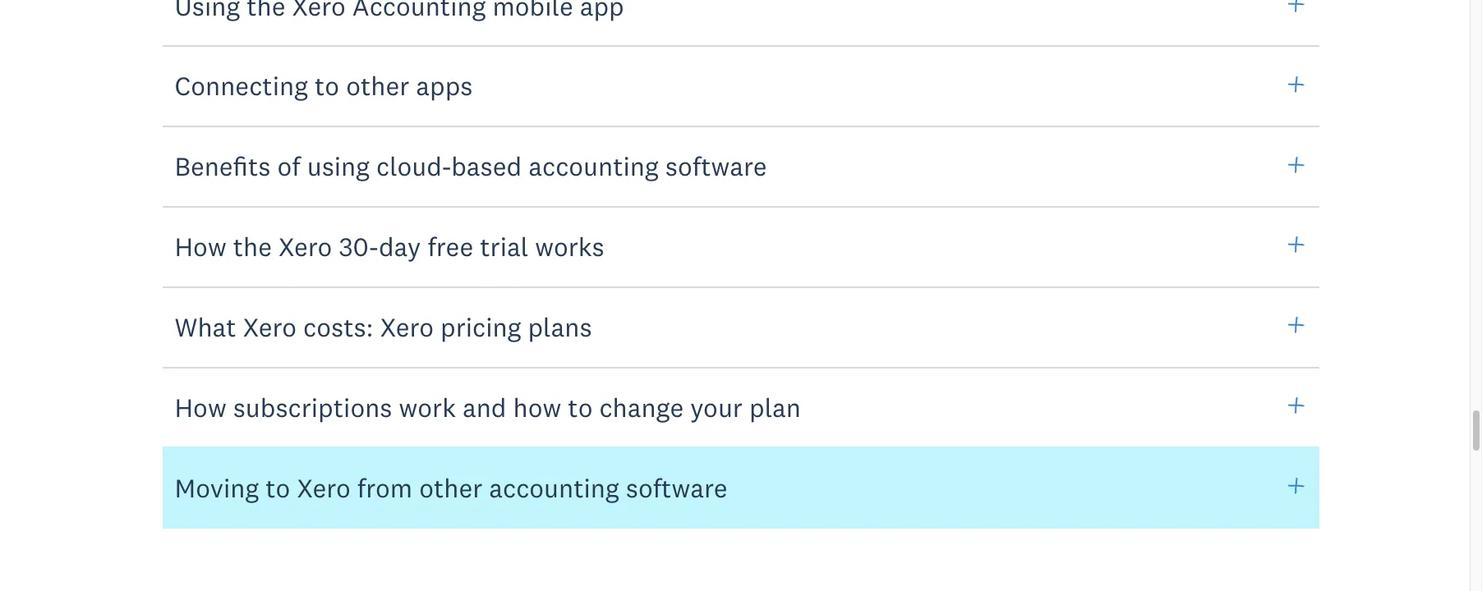 Task type: describe. For each thing, give the bounding box(es) containing it.
change
[[599, 391, 684, 424]]

other inside "dropdown button"
[[346, 69, 409, 102]]

apps
[[416, 69, 473, 102]]

benefits of using cloud-based accounting software button
[[163, 125, 1319, 208]]

trial
[[480, 230, 529, 263]]

how for how the xero 30-day free trial works
[[175, 230, 227, 263]]

your
[[690, 391, 743, 424]]

accounting for other
[[489, 471, 619, 504]]

connecting
[[175, 69, 308, 102]]

day
[[379, 230, 421, 263]]

and
[[463, 391, 507, 424]]

subscriptions
[[233, 391, 392, 424]]

costs:
[[303, 311, 374, 343]]

how for how subscriptions work and how to change your plan
[[175, 391, 227, 424]]

from
[[357, 471, 413, 504]]

free
[[428, 230, 474, 263]]

pricing
[[440, 311, 521, 343]]

software for benefits of using cloud-based accounting software
[[665, 150, 767, 183]]

what
[[175, 311, 236, 343]]

works
[[535, 230, 605, 263]]

to for apps
[[315, 69, 339, 102]]

cloud-
[[376, 150, 451, 183]]

to inside the how subscriptions work and how to change your plan dropdown button
[[568, 391, 593, 424]]

xero inside dropdown button
[[279, 230, 332, 263]]

how the xero 30-day free trial works button
[[163, 205, 1319, 288]]

moving to xero from other accounting software
[[175, 471, 728, 504]]

30-
[[339, 230, 379, 263]]

software for moving to xero from other accounting software
[[626, 471, 728, 504]]

plans
[[528, 311, 592, 343]]

connecting to other apps
[[175, 69, 473, 102]]

how subscriptions work and how to change your plan button
[[163, 366, 1319, 449]]



Task type: locate. For each thing, give the bounding box(es) containing it.
xero
[[279, 230, 332, 263], [243, 311, 297, 343], [380, 311, 434, 343], [297, 471, 351, 504]]

2 horizontal spatial to
[[568, 391, 593, 424]]

moving to xero from other accounting software button
[[163, 447, 1319, 529]]

to up using
[[315, 69, 339, 102]]

of
[[277, 150, 300, 183]]

how the xero 30-day free trial works
[[175, 230, 605, 263]]

accounting inside dropdown button
[[489, 471, 619, 504]]

0 horizontal spatial to
[[266, 471, 290, 504]]

1 vertical spatial how
[[175, 391, 227, 424]]

benefits of using cloud-based accounting software
[[175, 150, 767, 183]]

what xero costs: xero pricing plans button
[[163, 286, 1319, 369]]

plan
[[749, 391, 801, 424]]

accounting for based
[[529, 150, 659, 183]]

software inside dropdown button
[[665, 150, 767, 183]]

how subscriptions work and how to change your plan
[[175, 391, 801, 424]]

0 vertical spatial software
[[665, 150, 767, 183]]

0 vertical spatial to
[[315, 69, 339, 102]]

to right the how at the bottom
[[568, 391, 593, 424]]

what xero costs: xero pricing plans
[[175, 311, 592, 343]]

0 vertical spatial how
[[175, 230, 227, 263]]

work
[[399, 391, 456, 424]]

2 vertical spatial to
[[266, 471, 290, 504]]

to for from
[[266, 471, 290, 504]]

1 vertical spatial to
[[568, 391, 593, 424]]

1 vertical spatial accounting
[[489, 471, 619, 504]]

how left the
[[175, 230, 227, 263]]

how down what
[[175, 391, 227, 424]]

xero inside moving to xero from other accounting software dropdown button
[[297, 471, 351, 504]]

accounting inside dropdown button
[[529, 150, 659, 183]]

moving
[[175, 471, 259, 504]]

to
[[315, 69, 339, 102], [568, 391, 593, 424], [266, 471, 290, 504]]

1 how from the top
[[175, 230, 227, 263]]

other left apps
[[346, 69, 409, 102]]

connecting to other apps button
[[163, 45, 1319, 127]]

xero right costs:
[[380, 311, 434, 343]]

benefits
[[175, 150, 271, 183]]

1 horizontal spatial to
[[315, 69, 339, 102]]

software inside dropdown button
[[626, 471, 728, 504]]

xero left the from
[[297, 471, 351, 504]]

to inside moving to xero from other accounting software dropdown button
[[266, 471, 290, 504]]

to inside the connecting to other apps "dropdown button"
[[315, 69, 339, 102]]

xero right the
[[279, 230, 332, 263]]

other
[[346, 69, 409, 102], [419, 471, 483, 504]]

1 vertical spatial software
[[626, 471, 728, 504]]

based
[[451, 150, 522, 183]]

xero right what
[[243, 311, 297, 343]]

how
[[513, 391, 561, 424]]

0 vertical spatial other
[[346, 69, 409, 102]]

software
[[665, 150, 767, 183], [626, 471, 728, 504]]

other right the from
[[419, 471, 483, 504]]

using
[[307, 150, 370, 183]]

0 vertical spatial accounting
[[529, 150, 659, 183]]

how
[[175, 230, 227, 263], [175, 391, 227, 424]]

to right moving
[[266, 471, 290, 504]]

1 vertical spatial other
[[419, 471, 483, 504]]

the
[[233, 230, 272, 263]]

1 horizontal spatial other
[[419, 471, 483, 504]]

0 horizontal spatial other
[[346, 69, 409, 102]]

other inside dropdown button
[[419, 471, 483, 504]]

2 how from the top
[[175, 391, 227, 424]]

accounting
[[529, 150, 659, 183], [489, 471, 619, 504]]



Task type: vqa. For each thing, say whether or not it's contained in the screenshot.
the topmost 'accounting'
yes



